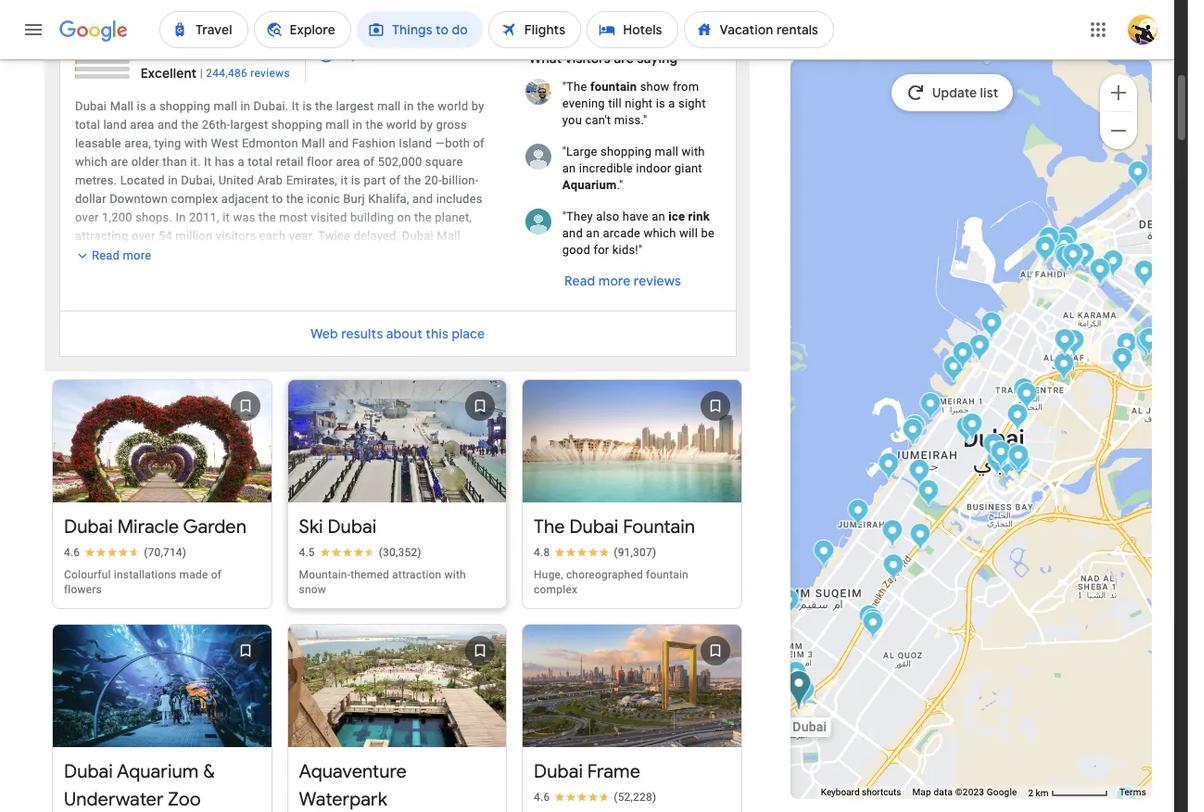 Task type: locate. For each thing, give the bounding box(es) containing it.
1 vertical spatial reviews
[[634, 273, 682, 289]]

aquarium inside dubai aquarium & underwater zoo
[[117, 760, 199, 784]]

terms
[[1120, 787, 1147, 798]]

1 horizontal spatial reviews
[[634, 273, 682, 289]]

the dubai fountain image
[[996, 450, 1018, 480]]

sky views observatory image
[[983, 433, 1005, 464]]

aya image
[[1112, 347, 1134, 377]]

jumeirah public beach image
[[904, 415, 926, 445]]

4.7
[[141, 41, 166, 64]]

grand bur dubai masjid image
[[1054, 243, 1075, 274]]

visitors
[[566, 50, 611, 67]]

1 horizontal spatial fountain
[[646, 568, 689, 581]]

&
[[203, 760, 215, 784]]

dubai
[[64, 516, 113, 539], [328, 516, 377, 539], [570, 516, 619, 539], [64, 760, 113, 784], [534, 760, 583, 784]]

dubai aquarium & underwater zoo
[[64, 760, 215, 811]]

with up "giant"
[[682, 145, 705, 159]]

web results about this place
[[311, 325, 485, 342]]

jumeirah beach image
[[878, 453, 900, 483]]

list
[[981, 84, 999, 101]]

1 vertical spatial aquarium
[[117, 760, 199, 784]]

0 horizontal spatial 4.6
[[64, 546, 80, 559]]

more for read more
[[123, 249, 151, 263]]

burj park image
[[991, 440, 1012, 471]]

4.8 out of 5 stars from 91,307 reviews image
[[534, 545, 657, 560]]

(91,307)
[[614, 546, 657, 559]]

with for mountain-themed attraction with snow
[[445, 568, 466, 581]]

0 vertical spatial 4.6
[[64, 546, 80, 559]]

dubai opera image
[[987, 448, 1008, 479]]

dubai for dubai aquarium & underwater zoo
[[64, 760, 113, 784]]

al fahidi historical neighbourhood image
[[1064, 243, 1085, 274]]

1 vertical spatial an
[[652, 210, 666, 223]]

ski dubai image
[[787, 670, 812, 712]]

keyboard shortcuts button
[[821, 786, 902, 799]]

4.5 out of 5 stars from 30,352 reviews image
[[299, 545, 422, 560]]

museum of the future image
[[1014, 377, 1035, 408]]

an inside "large shopping mall with an incredible indoor giant aquarium ."
[[563, 161, 576, 175]]

rink
[[689, 210, 710, 223]]

an down "large
[[563, 161, 576, 175]]

creek park image
[[1136, 329, 1158, 360]]

dubai up underwater
[[64, 760, 113, 784]]

etihad museum image
[[981, 312, 1003, 342]]

this
[[426, 325, 449, 342]]

dubai islands image
[[977, 36, 998, 67]]

you
[[563, 113, 582, 127]]

244,486 reviews link
[[206, 66, 290, 81]]

1 vertical spatial 4.6
[[534, 791, 550, 804]]

update list button
[[892, 74, 1014, 111]]

aquarium
[[563, 178, 617, 192], [117, 760, 199, 784]]

"the
[[563, 80, 587, 94]]

colourful
[[64, 568, 111, 581]]

4.6
[[64, 546, 80, 559], [534, 791, 550, 804]]

city walk image
[[962, 413, 983, 443]]

jumeirah emirates towers image
[[1017, 382, 1038, 413]]

with
[[682, 145, 705, 159], [445, 568, 466, 581]]

0 horizontal spatial aquarium
[[117, 760, 199, 784]]

with right attraction
[[445, 568, 466, 581]]

garden
[[183, 516, 247, 539]]

an up which on the right top
[[652, 210, 666, 223]]

0 vertical spatial with
[[682, 145, 705, 159]]

1 horizontal spatial with
[[682, 145, 705, 159]]

al shindagha historic district image
[[1039, 226, 1060, 257]]

results
[[342, 325, 384, 342]]

1 horizontal spatial an
[[586, 226, 600, 240]]

4.6 up the colourful
[[64, 546, 80, 559]]

dubai miracle garden
[[64, 516, 247, 539]]

burj khalifa image
[[993, 443, 1015, 474]]

aquarium up zoo
[[117, 760, 199, 784]]

more
[[123, 249, 151, 263], [599, 273, 631, 289]]

"the fountain
[[563, 80, 637, 94]]

1 vertical spatial more
[[599, 273, 631, 289]]

©2023
[[956, 787, 985, 798]]

dubai inside dubai aquarium & underwater zoo
[[64, 760, 113, 784]]

huge,
[[534, 568, 564, 581]]

installations
[[114, 568, 177, 581]]

dubai spice souk image
[[1054, 233, 1075, 263]]

the ripe market- academy park image
[[786, 661, 807, 692]]

0 horizontal spatial more
[[123, 249, 151, 263]]

huge, choreographed fountain complex
[[534, 568, 689, 596]]

kidzania - dubai mall image
[[1009, 450, 1031, 480]]

ski
[[299, 516, 323, 539]]

1 horizontal spatial more
[[599, 273, 631, 289]]

0 vertical spatial fountain
[[591, 80, 637, 94]]

1 vertical spatial read
[[565, 273, 596, 289]]

excellent | 244,486 reviews
[[141, 65, 290, 82]]

snow
[[299, 583, 326, 596]]

0 horizontal spatial read
[[92, 249, 120, 263]]

1 vertical spatial fountain
[[646, 568, 689, 581]]

reviews right 244,486
[[251, 67, 290, 80]]

ski dubai
[[299, 516, 377, 539]]

with inside "large shopping mall with an incredible indoor giant aquarium ."
[[682, 145, 705, 159]]

children's city image
[[1139, 327, 1160, 358]]

which
[[644, 226, 677, 240]]

0 vertical spatial reviews
[[251, 67, 290, 80]]

0 horizontal spatial an
[[563, 161, 576, 175]]

2 horizontal spatial an
[[652, 210, 666, 223]]

dubai frame image
[[1064, 329, 1085, 360]]

till
[[609, 96, 622, 110]]

read more
[[92, 249, 151, 263]]

made
[[180, 568, 208, 581]]

excellent
[[141, 65, 197, 82]]

coffee museum image
[[1063, 245, 1084, 275]]

1 horizontal spatial read
[[565, 273, 596, 289]]

1 vertical spatial with
[[445, 568, 466, 581]]

an up the for
[[586, 226, 600, 240]]

indoor
[[636, 161, 672, 175]]

zoo
[[168, 788, 201, 811]]

save dubai miracle garden to collection image
[[223, 384, 268, 428]]

with inside mountain-themed attraction with snow
[[445, 568, 466, 581]]

dubai garden glow image
[[1054, 352, 1075, 383]]

read
[[92, 249, 120, 263], [565, 273, 596, 289]]

waterfront market image
[[1128, 160, 1149, 191]]

km
[[1036, 788, 1049, 798]]

sight
[[679, 96, 706, 110]]

map data ©2023 google
[[913, 787, 1018, 798]]

reviews aren't verified
[[75, 21, 191, 34]]

4.6 out of 5 stars from 52,228 reviews image
[[534, 790, 657, 805]]

aren't
[[121, 21, 149, 34]]

fountain down (91,307)
[[646, 568, 689, 581]]

save dubai aquarium & underwater zoo to collection image
[[223, 629, 268, 673]]

house of sheikh saeed al maktoum image
[[1036, 231, 1057, 262]]

of
[[211, 568, 222, 581]]

reviews down 'kids!"'
[[634, 273, 682, 289]]

and
[[563, 226, 583, 240]]

an
[[563, 161, 576, 175], [652, 210, 666, 223], [586, 226, 600, 240]]

update list
[[933, 84, 999, 101]]

0 horizontal spatial reviews
[[251, 67, 290, 80]]

more for read more reviews
[[599, 273, 631, 289]]

al fahidi fort image
[[1056, 245, 1077, 275]]

dubai up the 4.6 out of 5 stars from 70,714 reviews image
[[64, 516, 113, 539]]

place
[[452, 325, 485, 342]]

show from evening till night is a sight you can't miss."
[[563, 80, 706, 127]]

la mer beach image
[[953, 341, 974, 372]]

dubai dolphinarium image
[[1135, 331, 1157, 362]]

0 vertical spatial read
[[92, 249, 120, 263]]

incredible
[[579, 161, 633, 175]]

what visitors are saying
[[529, 50, 678, 67]]

dubai up 4.5 out of 5 stars from 30,352 reviews image
[[328, 516, 377, 539]]

0 horizontal spatial with
[[445, 568, 466, 581]]

fountain up the till
[[591, 80, 637, 94]]

4.6 down the dubai frame
[[534, 791, 550, 804]]

1 horizontal spatial 4.6
[[534, 791, 550, 804]]

1 horizontal spatial aquarium
[[563, 178, 617, 192]]

mountain-
[[299, 568, 351, 581]]

la mer beach image
[[943, 355, 965, 386]]

zoom in map image
[[1108, 81, 1130, 103]]

kite beach image
[[814, 540, 835, 570]]

museum of illusions image
[[1074, 242, 1095, 273]]

alserkal avenue image
[[859, 605, 880, 635]]

read for read more
[[92, 249, 120, 263]]

(70,714)
[[144, 546, 187, 559]]

0 vertical spatial more
[[123, 249, 151, 263]]

dubai up "4.6 out of 5 stars from 52,228 reviews" image
[[534, 760, 583, 784]]

0 vertical spatial aquarium
[[563, 178, 617, 192]]

reviews
[[251, 67, 290, 80], [634, 273, 682, 289]]

zoom out map image
[[1108, 119, 1130, 141]]

(52,228)
[[614, 791, 657, 804]]

0 vertical spatial an
[[563, 161, 576, 175]]

aquarium down incredible on the top
[[563, 178, 617, 192]]



Task type: describe. For each thing, give the bounding box(es) containing it.
aquaventure waterpark
[[299, 760, 407, 811]]

olioli® - a must-visit children's play museum image
[[910, 523, 931, 554]]

save dubai frame to collection image
[[693, 629, 738, 673]]

complex
[[534, 583, 578, 596]]

the
[[534, 516, 565, 539]]

will
[[680, 226, 698, 240]]

fountain
[[623, 516, 696, 539]]

read more reviews
[[565, 273, 682, 289]]

shortcuts
[[862, 787, 902, 798]]

waterpark
[[299, 788, 388, 811]]

lawrie shabibi image
[[863, 611, 884, 642]]

google
[[987, 787, 1018, 798]]

al shindagha museum image
[[1034, 236, 1056, 267]]

mall
[[655, 145, 679, 159]]

giant
[[675, 161, 703, 175]]

xva gallery image
[[1063, 243, 1084, 274]]

dubai mall image
[[1008, 443, 1030, 474]]

with for "large shopping mall with an incredible indoor giant aquarium ."
[[682, 145, 705, 159]]

kite and surf beach image
[[848, 499, 869, 530]]

"large shopping mall with an incredible indoor giant aquarium ."
[[563, 145, 705, 192]]

dubai creek tower image
[[1103, 249, 1124, 280]]

⋅
[[375, 47, 381, 61]]

show
[[640, 80, 670, 94]]

dubai for dubai miracle garden
[[64, 516, 113, 539]]

4.8
[[534, 546, 550, 559]]

saying
[[638, 50, 678, 67]]

from
[[673, 80, 699, 94]]

are
[[614, 50, 634, 67]]

dubai frame
[[534, 760, 641, 784]]

(30,352)
[[379, 546, 422, 559]]

jumeirah mosque image
[[969, 334, 991, 364]]

read for read more reviews
[[565, 273, 596, 289]]

keyboard shortcuts
[[821, 787, 902, 798]]

aquaventure
[[299, 760, 407, 784]]

mercato beach image
[[920, 392, 942, 423]]

dubai aquarium & underwater zoo image
[[1005, 442, 1026, 473]]

also
[[596, 210, 620, 223]]

the dubai fountain
[[534, 516, 696, 539]]

dubai aquarium & underwater zoo link
[[53, 613, 271, 812]]

11:00 pm
[[425, 47, 476, 61]]

flowers
[[64, 583, 102, 596]]

4.5
[[299, 546, 315, 559]]

"they
[[563, 210, 593, 223]]

dubai water canal image
[[909, 459, 930, 490]]

2 km
[[1029, 788, 1052, 798]]

fountain inside huge, choreographed fountain complex
[[646, 568, 689, 581]]

save the dubai fountain to collection image
[[693, 384, 738, 428]]

terms link
[[1120, 787, 1147, 798]]

a
[[669, 96, 676, 110]]

underwater
[[64, 788, 164, 811]]

img worlds of adventure image
[[1116, 785, 1137, 812]]

map
[[913, 787, 932, 798]]

map region
[[553, 0, 1189, 812]]

mall of the emirates image
[[794, 679, 815, 709]]

web
[[311, 325, 339, 342]]

"they also have an ice rink and an arcade which will be good for kids!"
[[563, 210, 715, 257]]

4.7 out of 5 stars from 244,486 reviews. excellent. element
[[141, 41, 290, 83]]

mountain-themed attraction with snow
[[299, 568, 466, 596]]

save ski dubai to collection image
[[458, 384, 503, 428]]

closes
[[384, 47, 422, 61]]

dubai for dubai frame
[[534, 760, 583, 784]]

ice
[[669, 210, 685, 223]]

save aquaventure waterpark to collection image
[[458, 629, 503, 673]]

2 vertical spatial an
[[586, 226, 600, 240]]

dubai up 4.8 out of 5 stars from 91,307 reviews image
[[570, 516, 619, 539]]

keyboard
[[821, 787, 860, 798]]

miss."
[[615, 113, 648, 127]]

."
[[617, 178, 623, 192]]

al farooq omar bin al khattab mosque image
[[882, 519, 904, 550]]

2 km button
[[1023, 786, 1115, 800]]

dubai ice rink image
[[1008, 446, 1030, 477]]

miracle
[[117, 516, 179, 539]]

be
[[701, 226, 715, 240]]

about
[[387, 325, 423, 342]]

attraction
[[392, 568, 442, 581]]

dubai museum image
[[1056, 246, 1077, 276]]

"large
[[563, 145, 598, 159]]

what
[[529, 50, 562, 67]]

colourful installations made of flowers
[[64, 568, 222, 596]]

4.6 out of 5 stars from 70,714 reviews image
[[64, 545, 187, 560]]

deira clocktower image
[[1134, 260, 1156, 290]]

themed
[[351, 568, 389, 581]]

data
[[934, 787, 953, 798]]

arcade
[[603, 226, 641, 240]]

ayyam gallery image
[[864, 609, 885, 640]]

aquarium inside "large shopping mall with an incredible indoor giant aquarium ."
[[563, 178, 617, 192]]

evening
[[563, 96, 605, 110]]

0 horizontal spatial fountain
[[591, 80, 637, 94]]

dubai creek image
[[1117, 332, 1138, 363]]

frame
[[588, 760, 641, 784]]

good
[[563, 243, 591, 257]]

green art gallery image
[[863, 608, 884, 639]]

for
[[594, 243, 610, 257]]

shopping
[[601, 145, 652, 159]]

3d world selfie museum dubai image
[[883, 554, 904, 584]]

can't
[[586, 113, 611, 127]]

safa park image
[[918, 479, 940, 510]]

dubai gold souk image
[[1057, 225, 1079, 256]]

public beach image
[[778, 589, 800, 619]]

4.6 for dubai miracle garden
[[64, 546, 80, 559]]

is
[[656, 96, 666, 110]]

main menu image
[[22, 19, 45, 41]]

update
[[933, 84, 978, 101]]

zabeel park image
[[1055, 328, 1076, 359]]

the green planet image
[[956, 415, 978, 446]]

reviews inside excellent | 244,486 reviews
[[251, 67, 290, 80]]

jumeirah beach park image
[[903, 418, 924, 449]]

244,486
[[206, 67, 248, 80]]

saruq al-hadid archaeological museum image
[[1035, 236, 1057, 266]]

read more link
[[75, 248, 151, 264]]

al seef street image
[[1091, 259, 1112, 289]]

virtual reality park dubai mall image
[[1008, 444, 1030, 475]]

aquaventure waterpark link
[[288, 614, 506, 812]]

4.6 for dubai frame
[[534, 791, 550, 804]]

2
[[1029, 788, 1034, 798]]

dubai international financial centre image
[[1007, 403, 1029, 434]]

night
[[625, 96, 653, 110]]

al seef image
[[1090, 258, 1111, 288]]



Task type: vqa. For each thing, say whether or not it's contained in the screenshot.


